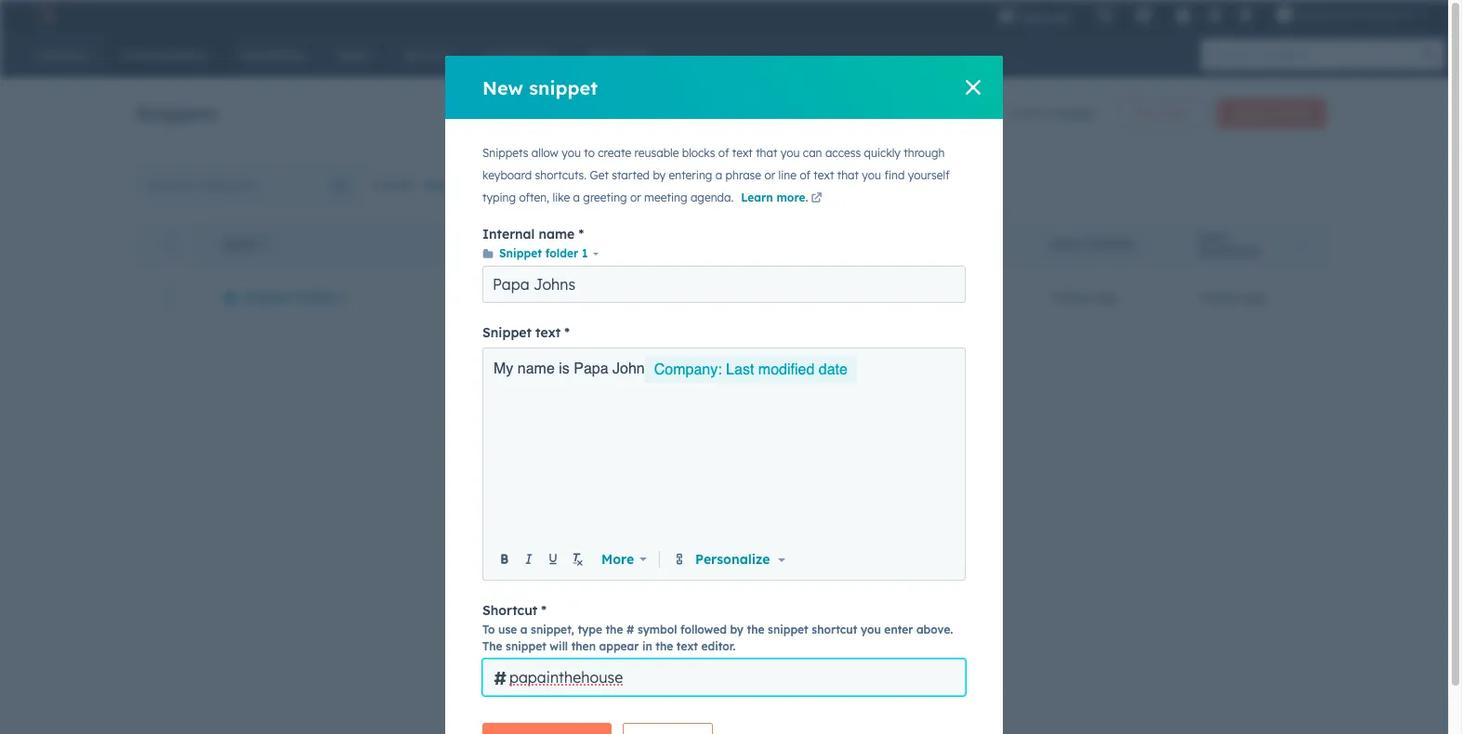 Task type: locate. For each thing, give the bounding box(es) containing it.
1 vertical spatial of
[[719, 146, 730, 160]]

snippet folder 1 down 'ascending sort. press to sort descending.' element
[[244, 289, 347, 306]]

8
[[1051, 289, 1059, 306], [1200, 289, 1207, 306]]

1 horizontal spatial 1
[[582, 246, 588, 260]]

marketplaces button
[[1126, 0, 1165, 30]]

reusable
[[635, 146, 679, 160]]

1 horizontal spatial by
[[730, 623, 744, 637]]

snippet
[[529, 76, 598, 99], [1272, 106, 1311, 120], [768, 623, 809, 637], [506, 640, 547, 654]]

# down the
[[494, 666, 507, 690]]

settings link
[[1204, 5, 1227, 25]]

name inside my name is papa john company: last modified date
[[518, 361, 555, 378]]

shortcut
[[483, 603, 538, 619]]

new
[[483, 76, 524, 99], [1134, 106, 1157, 120]]

enter
[[885, 623, 914, 637]]

ascending sort. press to sort descending. image
[[263, 237, 270, 250]]

2 link opens in a new window image from the top
[[811, 193, 823, 205]]

1 vertical spatial by
[[730, 623, 744, 637]]

none text field containing my name is papa john
[[494, 357, 956, 543]]

snippet inside "button"
[[1272, 106, 1311, 120]]

ago down date modified button
[[1244, 289, 1268, 306]]

0 vertical spatial snippet
[[499, 246, 542, 260]]

snippets banner
[[136, 93, 1327, 128]]

1 vertical spatial name
[[518, 361, 555, 378]]

1 vertical spatial created
[[1083, 238, 1135, 252]]

search button
[[1415, 39, 1446, 71]]

access
[[826, 146, 861, 160]]

more
[[602, 551, 634, 568]]

1
[[582, 246, 588, 260], [340, 289, 347, 306]]

that down access
[[838, 168, 859, 182]]

new folder button
[[1118, 99, 1207, 128]]

snippet down internal name
[[499, 246, 542, 260]]

0 horizontal spatial ago
[[1095, 289, 1119, 306]]

created inside snippets banner
[[1049, 105, 1096, 122]]

1 vertical spatial snippet
[[244, 289, 294, 306]]

the
[[606, 623, 624, 637], [747, 623, 765, 637], [656, 640, 674, 654]]

you
[[562, 146, 581, 160], [781, 146, 800, 160], [862, 168, 882, 182], [861, 623, 882, 637]]

snippet up allow
[[529, 76, 598, 99]]

hubspot link
[[22, 4, 70, 26]]

snippet down 'ascending sort. press to sort descending.' element
[[244, 289, 294, 306]]

you left find
[[862, 168, 882, 182]]

the up appear
[[606, 623, 624, 637]]

name up snippet folder 1 popup button
[[539, 226, 575, 243]]

new right '0 of 5 created'
[[1134, 106, 1157, 120]]

2 vertical spatial folder
[[298, 289, 336, 306]]

the right in
[[656, 640, 674, 654]]

folder inside popup button
[[546, 246, 579, 260]]

can
[[803, 146, 823, 160]]

phrase
[[726, 168, 762, 182]]

date inside button
[[1051, 238, 1080, 252]]

2 ago from the left
[[1244, 289, 1268, 306]]

by down reusable
[[653, 168, 666, 182]]

1 vertical spatial or
[[631, 191, 642, 205]]

date created
[[1051, 238, 1135, 252]]

8 days ago down date created at top right
[[1051, 289, 1119, 306]]

marketplaces image
[[1137, 8, 1154, 25]]

0 vertical spatial of
[[1021, 105, 1034, 122]]

that
[[756, 146, 778, 160], [838, 168, 859, 182]]

0 vertical spatial 1
[[582, 246, 588, 260]]

ago
[[1095, 289, 1119, 306], [1244, 289, 1268, 306]]

1 vertical spatial 1
[[340, 289, 347, 306]]

1 vertical spatial folder
[[546, 246, 579, 260]]

0 horizontal spatial 1
[[340, 289, 347, 306]]

1 horizontal spatial date
[[1200, 231, 1229, 245]]

1 horizontal spatial a
[[573, 191, 580, 205]]

0 horizontal spatial 8
[[1051, 289, 1059, 306]]

you inside shortcut to use a snippet, type the # symbol followed by the snippet shortcut you enter above. the snippet will then appear in the text editor.
[[861, 623, 882, 637]]

snippet left "shortcut"
[[768, 623, 809, 637]]

personalize
[[696, 551, 771, 568]]

create
[[598, 146, 632, 160]]

of left 5
[[1021, 105, 1034, 122]]

0 vertical spatial folder
[[1160, 106, 1191, 120]]

apoptosis studios 2
[[1298, 7, 1411, 22]]

0 vertical spatial or
[[765, 168, 776, 182]]

0 vertical spatial created
[[1049, 105, 1096, 122]]

name
[[224, 238, 258, 252]]

name button
[[202, 223, 880, 264]]

0 horizontal spatial date
[[1051, 238, 1080, 252]]

typing
[[483, 191, 516, 205]]

you left enter
[[861, 623, 882, 637]]

meeting
[[645, 191, 688, 205]]

5
[[1038, 105, 1045, 122]]

find
[[885, 168, 905, 182]]

1 vertical spatial a
[[573, 191, 580, 205]]

0 horizontal spatial that
[[756, 146, 778, 160]]

snippet folder 1 down internal name
[[499, 246, 588, 260]]

0 horizontal spatial modified
[[759, 362, 815, 379]]

agenda.
[[691, 191, 734, 205]]

search image
[[1424, 48, 1437, 61]]

0 horizontal spatial by
[[653, 168, 666, 182]]

snippet
[[499, 246, 542, 260], [244, 289, 294, 306], [483, 325, 532, 341]]

1 horizontal spatial ago
[[1244, 289, 1268, 306]]

8 down "date modified"
[[1200, 289, 1207, 306]]

name left is
[[518, 361, 555, 378]]

ago down date created at top right
[[1095, 289, 1119, 306]]

menu containing apoptosis studios 2
[[986, 0, 1441, 30]]

text
[[733, 146, 753, 160], [814, 168, 835, 182], [536, 325, 561, 341], [677, 640, 698, 654]]

snippet folder 1
[[499, 246, 588, 260], [244, 289, 347, 306]]

0 vertical spatial a
[[716, 168, 723, 182]]

menu item
[[1085, 0, 1089, 30]]

0 vertical spatial snippets
[[136, 101, 217, 124]]

date for date modified
[[1200, 231, 1229, 245]]

tara schultz
[[902, 289, 976, 306]]

a right like
[[573, 191, 580, 205]]

0 horizontal spatial new
[[483, 76, 524, 99]]

new up keyboard
[[483, 76, 524, 99]]

tara
[[902, 289, 929, 306]]

2 horizontal spatial of
[[1021, 105, 1034, 122]]

is
[[559, 361, 570, 378]]

shortcuts.
[[535, 168, 587, 182]]

text down followed
[[677, 640, 698, 654]]

by inside snippets allow you to create reusable blocks of text that you can access quickly through keyboard shortcuts. get started by entering a phrase or line of text that you find yourself typing often, like a greeting or meeting agenda.
[[653, 168, 666, 182]]

press to sort. image
[[1297, 237, 1303, 250]]

get
[[590, 168, 609, 182]]

upgrade
[[1020, 9, 1072, 24]]

created
[[1049, 105, 1096, 122], [1083, 238, 1135, 252]]

2 vertical spatial of
[[800, 168, 811, 182]]

1 horizontal spatial modified
[[1200, 245, 1260, 259]]

of
[[1021, 105, 1034, 122], [719, 146, 730, 160], [800, 168, 811, 182]]

of inside snippets banner
[[1021, 105, 1034, 122]]

1 horizontal spatial new
[[1134, 106, 1157, 120]]

1 vertical spatial that
[[838, 168, 859, 182]]

close image
[[966, 80, 981, 95]]

snippet up my
[[483, 325, 532, 341]]

dialog
[[445, 56, 1004, 735]]

1 horizontal spatial snippets
[[483, 146, 529, 160]]

1 horizontal spatial of
[[800, 168, 811, 182]]

0 horizontal spatial a
[[521, 623, 528, 637]]

of right the line
[[800, 168, 811, 182]]

snippets inside snippets allow you to create reusable blocks of text that you can access quickly through keyboard shortcuts. get started by entering a phrase or line of text that you find yourself typing often, like a greeting or meeting agenda.
[[483, 146, 529, 160]]

0 horizontal spatial #
[[494, 666, 507, 690]]

0 vertical spatial that
[[756, 146, 778, 160]]

in
[[643, 640, 653, 654]]

snippet right the "create"
[[1272, 106, 1311, 120]]

1 horizontal spatial days
[[1211, 289, 1240, 306]]

days down "date modified"
[[1211, 289, 1240, 306]]

1 horizontal spatial or
[[765, 168, 776, 182]]

or down started
[[631, 191, 642, 205]]

0 horizontal spatial or
[[631, 191, 642, 205]]

of right blocks
[[719, 146, 730, 160]]

0 horizontal spatial days
[[1062, 289, 1091, 306]]

0 vertical spatial by
[[653, 168, 666, 182]]

2 horizontal spatial the
[[747, 623, 765, 637]]

days down date created at top right
[[1062, 289, 1091, 306]]

menu
[[986, 0, 1441, 30]]

snippets inside banner
[[136, 101, 217, 124]]

1 horizontal spatial 8
[[1200, 289, 1207, 306]]

the right followed
[[747, 623, 765, 637]]

0 vertical spatial #
[[627, 623, 635, 637]]

1 vertical spatial new
[[1134, 106, 1157, 120]]

modified right the last
[[759, 362, 815, 379]]

that up phrase
[[756, 146, 778, 160]]

1 horizontal spatial #
[[627, 623, 635, 637]]

snippet,
[[531, 623, 575, 637]]

schultz
[[932, 289, 976, 306]]

papa
[[574, 361, 609, 378]]

# up appear
[[627, 623, 635, 637]]

1 horizontal spatial snippet folder 1
[[499, 246, 588, 260]]

0 horizontal spatial 8 days ago
[[1051, 289, 1119, 306]]

or left the line
[[765, 168, 776, 182]]

1 vertical spatial modified
[[759, 362, 815, 379]]

snippets
[[136, 101, 217, 124], [483, 146, 529, 160]]

new inside new folder button
[[1134, 106, 1157, 120]]

2 horizontal spatial a
[[716, 168, 723, 182]]

folder inside button
[[1160, 106, 1191, 120]]

1 vertical spatial snippets
[[483, 146, 529, 160]]

None text field
[[494, 357, 956, 543]]

0 horizontal spatial of
[[719, 146, 730, 160]]

0 vertical spatial modified
[[1200, 245, 1260, 259]]

then
[[572, 640, 596, 654]]

snippet text
[[483, 325, 561, 341]]

Type a word to use as a shortcut text field
[[483, 659, 966, 697]]

2 horizontal spatial folder
[[1160, 106, 1191, 120]]

8 down date created at top right
[[1051, 289, 1059, 306]]

or
[[765, 168, 776, 182], [631, 191, 642, 205]]

1 vertical spatial #
[[494, 666, 507, 690]]

1 8 days ago from the left
[[1051, 289, 1119, 306]]

a
[[716, 168, 723, 182], [573, 191, 580, 205], [521, 623, 528, 637]]

# inside shortcut element
[[494, 666, 507, 690]]

folder
[[1160, 106, 1191, 120], [546, 246, 579, 260], [298, 289, 336, 306]]

by up 'editor.' at the bottom of page
[[730, 623, 744, 637]]

0 vertical spatial snippet folder 1
[[499, 246, 588, 260]]

use
[[499, 623, 517, 637]]

#
[[627, 623, 635, 637], [494, 666, 507, 690]]

date inside "date modified"
[[1200, 231, 1229, 245]]

0 horizontal spatial snippets
[[136, 101, 217, 124]]

any button
[[424, 166, 475, 204]]

0 horizontal spatial snippet folder 1
[[244, 289, 347, 306]]

2 vertical spatial a
[[521, 623, 528, 637]]

hubspot image
[[33, 4, 56, 26]]

create snippet button
[[1218, 99, 1327, 128]]

link opens in a new window image
[[811, 191, 823, 207], [811, 193, 823, 205]]

0 vertical spatial new
[[483, 76, 524, 99]]

1 horizontal spatial 8 days ago
[[1200, 289, 1268, 306]]

the
[[483, 640, 503, 654]]

modified left the press to sort. element
[[1200, 245, 1260, 259]]

modified
[[1200, 245, 1260, 259], [759, 362, 815, 379]]

to
[[584, 146, 595, 160]]

a right use
[[521, 623, 528, 637]]

a up agenda.
[[716, 168, 723, 182]]

0 vertical spatial name
[[539, 226, 575, 243]]

8 days ago down "date modified"
[[1200, 289, 1268, 306]]

1 horizontal spatial folder
[[546, 246, 579, 260]]



Task type: describe. For each thing, give the bounding box(es) containing it.
company:
[[655, 362, 722, 379]]

more.
[[777, 191, 809, 205]]

a inside shortcut to use a snippet, type the # symbol followed by the snippet shortcut you enter above. the snippet will then appear in the text editor.
[[521, 623, 528, 637]]

1 horizontal spatial that
[[838, 168, 859, 182]]

owner:
[[373, 177, 416, 193]]

1 horizontal spatial the
[[656, 640, 674, 654]]

yourself
[[908, 168, 950, 182]]

2
[[1404, 7, 1411, 22]]

0
[[1010, 105, 1018, 122]]

blocks
[[682, 146, 716, 160]]

john
[[613, 361, 645, 378]]

shortcut element
[[483, 659, 966, 697]]

1 link opens in a new window image from the top
[[811, 191, 823, 207]]

1 ago from the left
[[1095, 289, 1119, 306]]

name for internal
[[539, 226, 575, 243]]

2 days from the left
[[1211, 289, 1240, 306]]

followed
[[681, 623, 727, 637]]

studios
[[1358, 7, 1401, 22]]

1 8 from the left
[[1051, 289, 1059, 306]]

dialog containing new snippet
[[445, 56, 1004, 735]]

modified inside my name is papa john company: last modified date
[[759, 362, 815, 379]]

press to sort. element
[[1297, 237, 1303, 253]]

appear
[[599, 640, 639, 654]]

type
[[578, 623, 603, 637]]

help image
[[1176, 8, 1193, 25]]

new for new folder
[[1134, 106, 1157, 120]]

2 vertical spatial snippet
[[483, 325, 532, 341]]

snippets allow you to create reusable blocks of text that you can access quickly through keyboard shortcuts. get started by entering a phrase or line of text that you find yourself typing often, like a greeting or meeting agenda.
[[483, 146, 950, 205]]

shortcut
[[812, 623, 858, 637]]

snippet inside popup button
[[499, 246, 542, 260]]

my name is papa john company: last modified date
[[494, 361, 848, 379]]

internal name
[[483, 226, 575, 243]]

Search search field
[[136, 166, 362, 204]]

text down can
[[814, 168, 835, 182]]

last
[[726, 362, 755, 379]]

will
[[550, 640, 568, 654]]

create snippet
[[1234, 106, 1311, 120]]

calling icon image
[[1098, 7, 1115, 24]]

snippets for snippets allow you to create reusable blocks of text that you can access quickly through keyboard shortcuts. get started by entering a phrase or line of text that you find yourself typing often, like a greeting or meeting agenda.
[[483, 146, 529, 160]]

date
[[819, 362, 848, 379]]

through
[[904, 146, 945, 160]]

more button
[[590, 550, 659, 569]]

link opens in a new window image inside learn more. link
[[811, 193, 823, 205]]

editor.
[[702, 640, 736, 654]]

personalize button
[[692, 549, 789, 570]]

2 8 from the left
[[1200, 289, 1207, 306]]

snippet folder 1 inside popup button
[[499, 246, 588, 260]]

you left can
[[781, 146, 800, 160]]

you left to
[[562, 146, 581, 160]]

1 inside popup button
[[582, 246, 588, 260]]

line
[[779, 168, 797, 182]]

0 horizontal spatial the
[[606, 623, 624, 637]]

create
[[1234, 106, 1269, 120]]

1 days from the left
[[1062, 289, 1091, 306]]

snippet down use
[[506, 640, 547, 654]]

learn more. link
[[741, 191, 825, 207]]

symbol
[[638, 623, 678, 637]]

2 8 days ago from the left
[[1200, 289, 1268, 306]]

text inside shortcut to use a snippet, type the # symbol followed by the snippet shortcut you enter above. the snippet will then appear in the text editor.
[[677, 640, 698, 654]]

text up is
[[536, 325, 561, 341]]

by inside shortcut to use a snippet, type the # symbol followed by the snippet shortcut you enter above. the snippet will then appear in the text editor.
[[730, 623, 744, 637]]

learn more.
[[741, 191, 809, 205]]

allow
[[532, 146, 559, 160]]

quickly
[[865, 146, 901, 160]]

any
[[425, 177, 450, 193]]

my
[[494, 361, 514, 378]]

notifications image
[[1238, 8, 1255, 25]]

started
[[612, 168, 650, 182]]

snippet folder 1 button
[[224, 289, 347, 306]]

ascending sort. press to sort descending. element
[[263, 237, 270, 253]]

calling icon button
[[1090, 3, 1122, 27]]

snippet folder 1 button
[[483, 244, 599, 264]]

keyboard
[[483, 168, 532, 182]]

upgrade image
[[999, 8, 1016, 25]]

0 of 5 created
[[1010, 105, 1096, 122]]

entering
[[669, 168, 713, 182]]

shortcut to use a snippet, type the # symbol followed by the snippet shortcut you enter above. the snippet will then appear in the text editor.
[[483, 603, 954, 654]]

1 vertical spatial snippet folder 1
[[244, 289, 347, 306]]

date for date created
[[1051, 238, 1080, 252]]

apoptosis studios 2 button
[[1266, 0, 1439, 30]]

learn
[[741, 191, 774, 205]]

modified inside date modified button
[[1200, 245, 1260, 259]]

name for my
[[518, 361, 555, 378]]

internal
[[483, 226, 535, 243]]

new snippet
[[483, 76, 598, 99]]

Search HubSpot search field
[[1202, 39, 1430, 71]]

apoptosis
[[1298, 7, 1355, 22]]

created inside button
[[1083, 238, 1135, 252]]

snippets for snippets
[[136, 101, 217, 124]]

to
[[483, 623, 495, 637]]

greeting
[[583, 191, 627, 205]]

new for new snippet
[[483, 76, 524, 99]]

Internal name text field
[[483, 266, 966, 303]]

tara schultz image
[[1277, 7, 1294, 23]]

often,
[[519, 191, 550, 205]]

notifications button
[[1231, 0, 1263, 30]]

above.
[[917, 623, 954, 637]]

like
[[553, 191, 570, 205]]

date modified
[[1200, 231, 1260, 259]]

settings image
[[1207, 8, 1224, 25]]

0 horizontal spatial folder
[[298, 289, 336, 306]]

# inside shortcut to use a snippet, type the # symbol followed by the snippet shortcut you enter above. the snippet will then appear in the text editor.
[[627, 623, 635, 637]]

help button
[[1169, 0, 1200, 30]]

date modified button
[[1177, 223, 1326, 264]]

date created button
[[1029, 223, 1177, 264]]

new folder
[[1134, 106, 1191, 120]]

text up phrase
[[733, 146, 753, 160]]



Task type: vqa. For each thing, say whether or not it's contained in the screenshot.
Notifications popup button
yes



